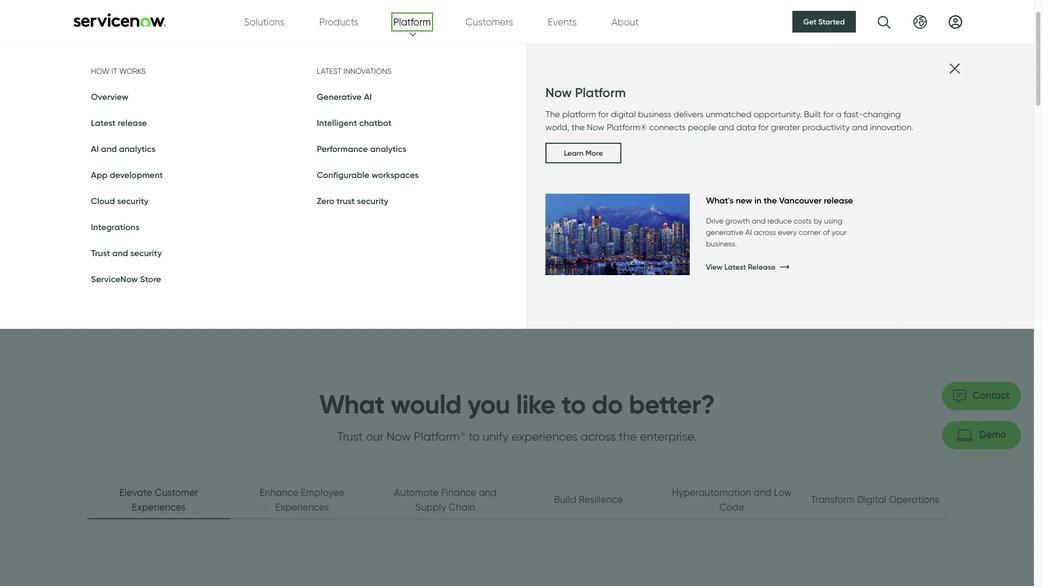 Task type: vqa. For each thing, say whether or not it's contained in the screenshot.
Meet the 2023 ServiceNow Worldwide Partner Award winners's Read More link
no



Task type: describe. For each thing, give the bounding box(es) containing it.
and right the "trust"
[[112, 248, 128, 259]]

drive growth and reduce costs by using generative ai across every corner of your business.
[[706, 217, 847, 248]]

release
[[748, 262, 776, 272]]

get started
[[804, 17, 845, 27]]

by
[[814, 217, 823, 225]]

the platform for digital business delivers unmatched opportunity. built for a fast-changing world, the now platform® connects people and data for greater productivity and innovation.
[[546, 109, 914, 133]]

0 horizontal spatial platform
[[394, 16, 431, 27]]

1 horizontal spatial the
[[764, 195, 778, 206]]

started
[[819, 17, 845, 27]]

data
[[737, 122, 757, 133]]

workspaces
[[372, 169, 419, 180]]

2 horizontal spatial latest
[[725, 262, 747, 272]]

0 vertical spatial now
[[546, 85, 572, 100]]

trust and security
[[91, 248, 162, 259]]

using
[[825, 217, 843, 225]]

of
[[823, 228, 830, 237]]

productivity
[[803, 122, 850, 133]]

your
[[832, 228, 847, 237]]

digital
[[611, 109, 636, 119]]

customers button
[[466, 14, 513, 29]]

platform button
[[394, 14, 431, 29]]

performance analytics link
[[317, 143, 407, 154]]

intelligent chatbot link
[[317, 117, 392, 128]]

innovation.
[[871, 122, 914, 133]]

people
[[688, 122, 717, 133]]

view
[[706, 262, 723, 272]]

1 horizontal spatial for
[[759, 122, 769, 133]]

0 vertical spatial release
[[118, 117, 147, 128]]

ai inside drive growth and reduce costs by using generative ai across every corner of your business.
[[746, 228, 752, 237]]

drive
[[706, 217, 724, 225]]

corner
[[799, 228, 822, 237]]

innovations
[[344, 67, 392, 75]]

security for trust and security
[[130, 248, 162, 259]]

generative
[[317, 91, 362, 102]]

works
[[119, 67, 146, 75]]

zero trust security link
[[317, 196, 389, 206]]

greater
[[771, 122, 801, 133]]

app development link
[[91, 169, 163, 180]]

across
[[754, 228, 777, 237]]

trust and security link
[[91, 248, 162, 259]]

platform
[[563, 109, 596, 119]]

events button
[[548, 14, 577, 29]]

products
[[320, 16, 359, 27]]

it
[[112, 67, 117, 75]]

cloud
[[91, 196, 115, 206]]

development
[[110, 169, 163, 180]]

and inside drive growth and reduce costs by using generative ai across every corner of your business.
[[752, 217, 766, 225]]

generative ai
[[317, 91, 372, 102]]

1 vertical spatial ai
[[91, 143, 99, 154]]

trust
[[337, 196, 355, 206]]

unmatched
[[706, 109, 752, 119]]

more
[[586, 148, 604, 158]]

2 analytics from the left
[[370, 143, 407, 154]]

vancouver
[[780, 195, 822, 206]]

delivers
[[674, 109, 704, 119]]

servicenow
[[91, 274, 138, 285]]

intelligent chatbot
[[317, 117, 392, 128]]

view latest release
[[706, 262, 776, 272]]

overview
[[91, 91, 128, 102]]

0 horizontal spatial for
[[599, 109, 609, 119]]

learn more link
[[546, 143, 622, 163]]

cloud security link
[[91, 196, 149, 206]]

integrations link
[[91, 222, 139, 232]]

how
[[91, 67, 110, 75]]

and up app
[[101, 143, 117, 154]]



Task type: locate. For each thing, give the bounding box(es) containing it.
1 horizontal spatial now
[[587, 122, 605, 133]]

performance
[[317, 143, 368, 154]]

2 vertical spatial ai
[[746, 228, 752, 237]]

ai up app
[[91, 143, 99, 154]]

every
[[779, 228, 797, 237]]

how it works
[[91, 67, 146, 75]]

view latest release link
[[706, 256, 898, 279]]

0 horizontal spatial the
[[572, 122, 585, 133]]

and down fast-
[[853, 122, 869, 133]]

1 vertical spatial now
[[587, 122, 605, 133]]

business.
[[706, 240, 737, 248]]

latest
[[317, 67, 342, 75], [91, 117, 116, 128], [725, 262, 747, 272]]

release up using
[[824, 195, 854, 206]]

business
[[638, 109, 672, 119]]

now platform
[[546, 85, 626, 100]]

ai down growth
[[746, 228, 752, 237]]

servicenow image
[[72, 13, 167, 27]]

1 vertical spatial release
[[824, 195, 854, 206]]

the inside the platform for digital business delivers unmatched opportunity. built for a fast-changing world, the now platform® connects people and data for greater productivity and innovation.
[[572, 122, 585, 133]]

world,
[[546, 122, 570, 133]]

analytics up workspaces
[[370, 143, 407, 154]]

1 vertical spatial latest
[[91, 117, 116, 128]]

overview link
[[91, 91, 128, 102]]

2 horizontal spatial ai
[[746, 228, 752, 237]]

zero trust security
[[317, 196, 389, 206]]

1 horizontal spatial platform
[[575, 85, 626, 100]]

1 horizontal spatial release
[[824, 195, 854, 206]]

chatbot
[[359, 117, 392, 128]]

the down platform at the top
[[572, 122, 585, 133]]

security up store
[[130, 248, 162, 259]]

configurable workspaces
[[317, 169, 419, 180]]

intelligent
[[317, 117, 357, 128]]

now inside the platform for digital business delivers unmatched opportunity. built for a fast-changing world, the now platform® connects people and data for greater productivity and innovation.
[[587, 122, 605, 133]]

latest right 'view'
[[725, 262, 747, 272]]

0 horizontal spatial analytics
[[119, 143, 156, 154]]

0 vertical spatial latest
[[317, 67, 342, 75]]

latest down "overview"
[[91, 117, 116, 128]]

get
[[804, 17, 817, 27]]

1 vertical spatial the
[[764, 195, 778, 206]]

store
[[140, 274, 161, 285]]

ai and analytics
[[91, 143, 156, 154]]

learn more
[[564, 148, 604, 158]]

0 vertical spatial the
[[572, 122, 585, 133]]

platform®
[[607, 122, 648, 133]]

latest innovations
[[317, 67, 392, 75]]

latest for latest innovations
[[317, 67, 342, 75]]

in
[[755, 195, 762, 206]]

latest release link
[[91, 117, 147, 128]]

security for zero trust security
[[357, 196, 389, 206]]

security
[[117, 196, 149, 206], [357, 196, 389, 206], [130, 248, 162, 259]]

now
[[546, 85, 572, 100], [587, 122, 605, 133]]

configurable
[[317, 169, 370, 180]]

events
[[548, 16, 577, 27]]

0 horizontal spatial ai
[[91, 143, 99, 154]]

1 horizontal spatial analytics
[[370, 143, 407, 154]]

a
[[837, 109, 842, 119]]

2 vertical spatial latest
[[725, 262, 747, 272]]

latest up the 'generative'
[[317, 67, 342, 75]]

what's
[[706, 195, 734, 206]]

what's new in the vancouver release
[[706, 195, 854, 206]]

about button
[[612, 14, 639, 29]]

app
[[91, 169, 108, 180]]

latest release
[[91, 117, 147, 128]]

growth
[[726, 217, 750, 225]]

opportunity.
[[754, 109, 802, 119]]

solutions button
[[244, 14, 285, 29]]

servicenow store
[[91, 274, 161, 285]]

1 horizontal spatial latest
[[317, 67, 342, 75]]

release
[[118, 117, 147, 128], [824, 195, 854, 206]]

0 vertical spatial ai
[[364, 91, 372, 102]]

new
[[736, 195, 753, 206]]

learn
[[564, 148, 584, 158]]

1 analytics from the left
[[119, 143, 156, 154]]

ai down the innovations
[[364, 91, 372, 102]]

get started link
[[793, 11, 856, 33]]

now down platform at the top
[[587, 122, 605, 133]]

costs
[[794, 217, 812, 225]]

and up across
[[752, 217, 766, 225]]

1 horizontal spatial ai
[[364, 91, 372, 102]]

app development
[[91, 169, 163, 180]]

0 vertical spatial platform
[[394, 16, 431, 27]]

cloud security
[[91, 196, 149, 206]]

for left a
[[824, 109, 834, 119]]

about
[[612, 16, 639, 27]]

0 horizontal spatial now
[[546, 85, 572, 100]]

for left digital
[[599, 109, 609, 119]]

products button
[[320, 14, 359, 29]]

performance analytics
[[317, 143, 407, 154]]

now up the
[[546, 85, 572, 100]]

connects
[[650, 122, 686, 133]]

ai and analytics link
[[91, 143, 156, 154]]

and down unmatched
[[719, 122, 735, 133]]

security down development
[[117, 196, 149, 206]]

2 horizontal spatial for
[[824, 109, 834, 119]]

fast-
[[844, 109, 864, 119]]

0 horizontal spatial release
[[118, 117, 147, 128]]

changing
[[864, 109, 902, 119]]

the
[[546, 109, 560, 119]]

servicenow store link
[[91, 274, 161, 285]]

integrations
[[91, 222, 139, 232]]

0 horizontal spatial latest
[[91, 117, 116, 128]]

built
[[805, 109, 822, 119]]

analytics
[[119, 143, 156, 154], [370, 143, 407, 154]]

ai
[[364, 91, 372, 102], [91, 143, 99, 154], [746, 228, 752, 237]]

platform
[[394, 16, 431, 27], [575, 85, 626, 100]]

zero
[[317, 196, 335, 206]]

configurable workspaces link
[[317, 169, 419, 180]]

solutions
[[244, 16, 285, 27]]

generative ai link
[[317, 91, 372, 102]]

generative
[[706, 228, 744, 237]]

reduce
[[768, 217, 792, 225]]

latest for latest release
[[91, 117, 116, 128]]

trust
[[91, 248, 110, 259]]

the right in
[[764, 195, 778, 206]]

analytics up development
[[119, 143, 156, 154]]

release up ai and analytics link
[[118, 117, 147, 128]]

1 vertical spatial platform
[[575, 85, 626, 100]]

for
[[599, 109, 609, 119], [824, 109, 834, 119], [759, 122, 769, 133]]

customers
[[466, 16, 513, 27]]

for right the data
[[759, 122, 769, 133]]

security down configurable workspaces link
[[357, 196, 389, 206]]



